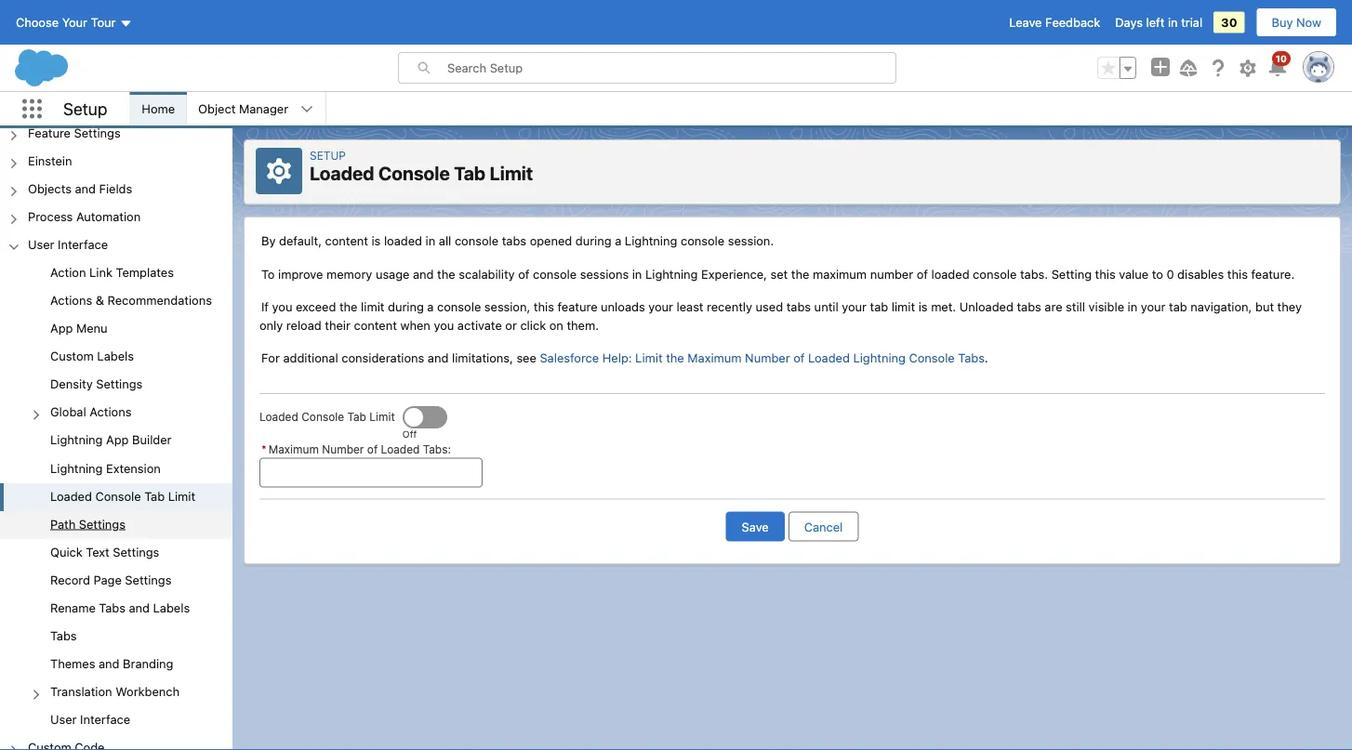 Task type: describe. For each thing, give the bounding box(es) containing it.
on
[[549, 318, 563, 332]]

loaded up *
[[259, 410, 298, 423]]

limitations,
[[452, 351, 513, 365]]

object
[[198, 102, 236, 116]]

workbench
[[116, 685, 180, 699]]

1 horizontal spatial this
[[1095, 267, 1116, 281]]

custom labels
[[50, 349, 134, 363]]

density settings
[[50, 377, 143, 391]]

automation
[[76, 209, 141, 223]]

for additional considerations and limitations, see salesforce help: limit the maximum number of loaded lightning console tabs .
[[261, 351, 988, 365]]

trial
[[1181, 15, 1203, 29]]

recommendations
[[107, 293, 212, 307]]

to
[[1152, 267, 1163, 281]]

action link templates link
[[50, 265, 174, 282]]

their
[[325, 318, 351, 332]]

themes and branding link
[[50, 657, 173, 674]]

tabs.
[[1020, 267, 1048, 281]]

unloaded
[[960, 300, 1014, 314]]

and down record page settings link
[[129, 601, 150, 615]]

if you exceed the limit during a console session, this feature unloads your least recently used tabs until your tab limit is met. unloaded tabs are still visible in your tab navigation, but they only reload their content when you activate or click on them.
[[259, 300, 1302, 332]]

0 vertical spatial loaded
[[384, 234, 422, 248]]

lightning down lightning app builder link
[[50, 461, 103, 475]]

1 your from the left
[[648, 300, 673, 314]]

2 your from the left
[[842, 300, 867, 314]]

choose your tour button
[[15, 7, 133, 37]]

content inside if you exceed the limit during a console session, this feature unloads your least recently used tabs until your tab limit is met. unloaded tabs are still visible in your tab navigation, but they only reload their content when you activate or click on them.
[[354, 318, 397, 332]]

for
[[261, 351, 280, 365]]

all
[[439, 234, 451, 248]]

1 vertical spatial tabs
[[99, 601, 125, 615]]

set
[[770, 267, 788, 281]]

user for the topmost user interface link
[[28, 237, 54, 251]]

setup link
[[310, 149, 346, 162]]

console down opened
[[533, 267, 577, 281]]

group containing action link templates
[[0, 260, 232, 735]]

value
[[1119, 267, 1149, 281]]

user for bottom user interface link
[[50, 713, 77, 727]]

0 vertical spatial maximum
[[688, 351, 742, 365]]

&
[[96, 293, 104, 307]]

Search Setup text field
[[447, 53, 896, 83]]

console down met.
[[909, 351, 955, 365]]

loaded inside the setup loaded console tab limit
[[310, 162, 374, 184]]

objects and fields
[[28, 181, 132, 195]]

tour
[[91, 15, 116, 29]]

lightning up sessions in the left top of the page
[[625, 234, 677, 248]]

loaded inside tree item
[[50, 489, 92, 503]]

buy
[[1272, 15, 1293, 29]]

1 horizontal spatial tabs
[[786, 300, 811, 314]]

is inside if you exceed the limit during a console session, this feature unloads your least recently used tabs until your tab limit is met. unloaded tabs are still visible in your tab navigation, but they only reload their content when you activate or click on them.
[[919, 300, 928, 314]]

1 vertical spatial maximum
[[268, 443, 319, 456]]

2 horizontal spatial tabs
[[958, 351, 985, 365]]

only
[[259, 318, 283, 332]]

leave feedback
[[1009, 15, 1100, 29]]

navigation,
[[1191, 300, 1252, 314]]

density
[[50, 377, 93, 391]]

lightning down global
[[50, 433, 103, 447]]

console inside loaded console tab limit link
[[95, 489, 141, 503]]

limit right help:
[[635, 351, 663, 365]]

lightning up least
[[645, 267, 698, 281]]

10
[[1276, 53, 1287, 64]]

the inside if you exceed the limit during a console session, this feature unloads your least recently used tabs until your tab limit is met. unloaded tabs are still visible in your tab navigation, but they only reload their content when you activate or click on them.
[[339, 300, 358, 314]]

record page settings
[[50, 573, 172, 587]]

save
[[742, 520, 769, 534]]

your
[[62, 15, 87, 29]]

0 vertical spatial you
[[272, 300, 292, 314]]

einstein link
[[28, 153, 72, 170]]

sessions
[[580, 267, 629, 281]]

settings for path settings
[[79, 517, 125, 531]]

lightning app builder link
[[50, 433, 172, 450]]

app inside app menu link
[[50, 321, 73, 335]]

save button
[[726, 512, 785, 542]]

by
[[261, 234, 276, 248]]

and up process automation
[[75, 181, 96, 195]]

and inside 'link'
[[99, 657, 120, 671]]

left
[[1146, 15, 1165, 29]]

1 horizontal spatial tab
[[347, 410, 366, 423]]

reload
[[286, 318, 322, 332]]

2 vertical spatial tabs
[[50, 629, 77, 643]]

loaded down until
[[808, 351, 850, 365]]

setup for setup loaded console tab limit
[[310, 149, 346, 162]]

disables
[[1178, 267, 1224, 281]]

opened
[[530, 234, 572, 248]]

console right all
[[455, 234, 499, 248]]

interface for the topmost user interface link
[[58, 237, 108, 251]]

to
[[261, 267, 275, 281]]

tabs:
[[423, 443, 451, 456]]

still
[[1066, 300, 1085, 314]]

0 horizontal spatial labels
[[97, 349, 134, 363]]

exceed
[[296, 300, 336, 314]]

path settings link
[[50, 517, 125, 534]]

app menu
[[50, 321, 108, 335]]

or
[[505, 318, 517, 332]]

manager
[[239, 102, 288, 116]]

quick text settings
[[50, 545, 159, 559]]

lightning extension
[[50, 461, 161, 475]]

activate
[[457, 318, 502, 332]]

actions inside global actions link
[[90, 405, 132, 419]]

unloads
[[601, 300, 645, 314]]

0 vertical spatial user interface link
[[28, 237, 108, 254]]

actions inside actions & recommendations link
[[50, 293, 92, 307]]

menu
[[76, 321, 108, 335]]

of right number
[[917, 267, 928, 281]]

in right sessions in the left top of the page
[[632, 267, 642, 281]]

the down least
[[666, 351, 684, 365]]

templates
[[116, 265, 174, 279]]

2 tab from the left
[[1169, 300, 1187, 314]]

by default, content is loaded in all console tabs opened during a lightning console session.
[[261, 234, 774, 248]]

global
[[50, 405, 86, 419]]

custom
[[50, 349, 94, 363]]

translation
[[50, 685, 112, 699]]

feature settings link
[[28, 125, 121, 142]]

action
[[50, 265, 86, 279]]

1 horizontal spatial number
[[745, 351, 790, 365]]

objects and fields link
[[28, 181, 132, 198]]

settings for density settings
[[96, 377, 143, 391]]

1 limit from the left
[[361, 300, 385, 314]]

during inside if you exceed the limit during a console session, this feature unloads your least recently used tabs until your tab limit is met. unloaded tabs are still visible in your tab navigation, but they only reload their content when you activate or click on them.
[[388, 300, 424, 314]]

console up * maximum number of loaded tabs:
[[302, 410, 344, 423]]

the right 'set'
[[791, 267, 809, 281]]

console up "experience,"
[[681, 234, 725, 248]]

now
[[1296, 15, 1322, 29]]

scalability
[[459, 267, 515, 281]]

custom labels link
[[50, 349, 134, 366]]

settings for feature settings
[[74, 125, 121, 139]]

considerations
[[342, 351, 424, 365]]

session.
[[728, 234, 774, 248]]

experience,
[[701, 267, 767, 281]]

tab inside the setup loaded console tab limit
[[454, 162, 486, 184]]

global actions
[[50, 405, 132, 419]]

limit up * maximum number of loaded tabs:
[[369, 410, 395, 423]]



Task type: locate. For each thing, give the bounding box(es) containing it.
settings inside "tree item"
[[79, 517, 125, 531]]

1 vertical spatial user interface
[[50, 713, 130, 727]]

user interface down translation
[[50, 713, 130, 727]]

console
[[455, 234, 499, 248], [681, 234, 725, 248], [533, 267, 577, 281], [973, 267, 1017, 281], [437, 300, 481, 314]]

number down if you exceed the limit during a console session, this feature unloads your least recently used tabs until your tab limit is met. unloaded tabs are still visible in your tab navigation, but they only reload their content when you activate or click on them.
[[745, 351, 790, 365]]

0 horizontal spatial limit
[[361, 300, 385, 314]]

0 horizontal spatial a
[[427, 300, 434, 314]]

2 vertical spatial tab
[[144, 489, 165, 503]]

user interface tree item
[[0, 232, 232, 735]]

user interface link up "action"
[[28, 237, 108, 254]]

settings up quick text settings at the left bottom
[[79, 517, 125, 531]]

of left tabs:
[[367, 443, 378, 456]]

off
[[403, 429, 417, 439]]

1 horizontal spatial loaded
[[931, 267, 970, 281]]

and right the "usage"
[[413, 267, 434, 281]]

1 horizontal spatial a
[[615, 234, 622, 248]]

settings down custom labels link
[[96, 377, 143, 391]]

path settings
[[50, 517, 125, 531]]

app up lightning extension
[[106, 433, 129, 447]]

1 horizontal spatial tab
[[1169, 300, 1187, 314]]

extension
[[106, 461, 161, 475]]

the
[[437, 267, 455, 281], [791, 267, 809, 281], [339, 300, 358, 314], [666, 351, 684, 365]]

in right visible
[[1128, 300, 1138, 314]]

0 vertical spatial during
[[576, 234, 612, 248]]

this up click
[[534, 300, 554, 314]]

10 button
[[1267, 51, 1291, 79]]

1 vertical spatial during
[[388, 300, 424, 314]]

tabs down unloaded
[[958, 351, 985, 365]]

path
[[50, 517, 76, 531]]

app
[[50, 321, 73, 335], [106, 433, 129, 447]]

tabs up themes at the left bottom
[[50, 629, 77, 643]]

2 horizontal spatial tab
[[454, 162, 486, 184]]

console inside if you exceed the limit during a console session, this feature unloads your least recently used tabs until your tab limit is met. unloaded tabs are still visible in your tab navigation, but they only reload their content when you activate or click on them.
[[437, 300, 481, 314]]

met.
[[931, 300, 956, 314]]

labels up the branding
[[153, 601, 190, 615]]

user down the process
[[28, 237, 54, 251]]

and up translation workbench
[[99, 657, 120, 671]]

0 vertical spatial tabs
[[958, 351, 985, 365]]

user down translation
[[50, 713, 77, 727]]

1 vertical spatial group
[[0, 260, 232, 735]]

feature settings
[[28, 125, 121, 139]]

0 vertical spatial actions
[[50, 293, 92, 307]]

a inside if you exceed the limit during a console session, this feature unloads your least recently used tabs until your tab limit is met. unloaded tabs are still visible in your tab navigation, but they only reload their content when you activate or click on them.
[[427, 300, 434, 314]]

0 vertical spatial number
[[745, 351, 790, 365]]

loaded up path
[[50, 489, 92, 503]]

is
[[372, 234, 381, 248], [919, 300, 928, 314]]

maximum
[[688, 351, 742, 365], [268, 443, 319, 456]]

0 vertical spatial content
[[325, 234, 368, 248]]

1 horizontal spatial tabs
[[99, 601, 125, 615]]

number
[[870, 267, 913, 281]]

actions down "action"
[[50, 293, 92, 307]]

None text field
[[259, 458, 483, 488]]

of down by default, content is loaded in all console tabs opened during a lightning console session.
[[518, 267, 530, 281]]

salesforce help: limit the maximum number of loaded lightning console tabs link
[[540, 351, 985, 365]]

path settings tree item
[[0, 511, 232, 539]]

user
[[28, 237, 54, 251], [50, 713, 77, 727]]

and
[[75, 181, 96, 195], [413, 267, 434, 281], [428, 351, 449, 365], [129, 601, 150, 615], [99, 657, 120, 671]]

0 vertical spatial group
[[1097, 57, 1136, 79]]

0 horizontal spatial tab
[[870, 300, 888, 314]]

in right the left on the right of the page
[[1168, 15, 1178, 29]]

0 vertical spatial labels
[[97, 349, 134, 363]]

of down if you exceed the limit during a console session, this feature unloads your least recently used tabs until your tab limit is met. unloaded tabs are still visible in your tab navigation, but they only reload their content when you activate or click on them.
[[793, 351, 805, 365]]

0 horizontal spatial tabs
[[502, 234, 526, 248]]

console inside the setup loaded console tab limit
[[379, 162, 450, 184]]

0 vertical spatial tab
[[454, 162, 486, 184]]

1 vertical spatial is
[[919, 300, 928, 314]]

1 vertical spatial setup
[[310, 149, 346, 162]]

limit inside tree item
[[168, 489, 195, 503]]

this inside if you exceed the limit during a console session, this feature unloads your least recently used tabs until your tab limit is met. unloaded tabs are still visible in your tab navigation, but they only reload their content when you activate or click on them.
[[534, 300, 554, 314]]

0 horizontal spatial app
[[50, 321, 73, 335]]

1 vertical spatial a
[[427, 300, 434, 314]]

loaded console tab limit down extension
[[50, 489, 195, 503]]

lightning down number
[[853, 351, 906, 365]]

limit down the "usage"
[[361, 300, 385, 314]]

rename
[[50, 601, 96, 615]]

0 horizontal spatial you
[[272, 300, 292, 314]]

during
[[576, 234, 612, 248], [388, 300, 424, 314]]

console up all
[[379, 162, 450, 184]]

your down to
[[1141, 300, 1166, 314]]

0 vertical spatial a
[[615, 234, 622, 248]]

limit inside the setup loaded console tab limit
[[490, 162, 533, 184]]

actions up lightning app builder
[[90, 405, 132, 419]]

1 horizontal spatial labels
[[153, 601, 190, 615]]

objects
[[28, 181, 72, 195]]

tabs down record page settings link
[[99, 601, 125, 615]]

choose
[[16, 15, 59, 29]]

0 horizontal spatial this
[[534, 300, 554, 314]]

tab inside tree item
[[144, 489, 165, 503]]

themes and branding
[[50, 657, 173, 671]]

1 vertical spatial user
[[50, 713, 77, 727]]

quick text settings link
[[50, 545, 159, 562]]

0 vertical spatial setup
[[63, 99, 107, 119]]

tabs left are
[[1017, 300, 1041, 314]]

user interface
[[28, 237, 108, 251], [50, 713, 130, 727]]

setup inside the setup loaded console tab limit
[[310, 149, 346, 162]]

limit down number
[[892, 300, 915, 314]]

tabs left until
[[786, 300, 811, 314]]

the down all
[[437, 267, 455, 281]]

limit down the builder
[[168, 489, 195, 503]]

days
[[1115, 15, 1143, 29]]

cancel
[[804, 520, 843, 534]]

to improve memory usage and the scalability of console sessions in lightning experience, set the maximum number of loaded console tabs. setting this value to 0 disables this feature.
[[261, 267, 1295, 281]]

2 horizontal spatial your
[[1141, 300, 1166, 314]]

your right until
[[842, 300, 867, 314]]

rename tabs and labels link
[[50, 601, 190, 618]]

tab up by default, content is loaded in all console tabs opened during a lightning console session.
[[454, 162, 486, 184]]

buy now
[[1272, 15, 1322, 29]]

user interface link down translation
[[50, 713, 130, 730]]

the up the their
[[339, 300, 358, 314]]

them.
[[567, 318, 599, 332]]

number
[[745, 351, 790, 365], [322, 443, 364, 456]]

tab down 0 at the right
[[1169, 300, 1187, 314]]

branding
[[123, 657, 173, 671]]

help:
[[602, 351, 632, 365]]

when
[[400, 318, 430, 332]]

2 horizontal spatial tabs
[[1017, 300, 1041, 314]]

see
[[517, 351, 536, 365]]

page
[[94, 573, 122, 587]]

is up the "usage"
[[372, 234, 381, 248]]

setup loaded console tab limit
[[310, 149, 533, 184]]

0 horizontal spatial tabs
[[50, 629, 77, 643]]

0 vertical spatial user interface
[[28, 237, 108, 251]]

text
[[86, 545, 109, 559]]

.
[[985, 351, 988, 365]]

tab
[[454, 162, 486, 184], [347, 410, 366, 423], [144, 489, 165, 503]]

1 horizontal spatial is
[[919, 300, 928, 314]]

console up unloaded
[[973, 267, 1017, 281]]

tabs link
[[50, 629, 77, 646]]

content
[[325, 234, 368, 248], [354, 318, 397, 332]]

of
[[518, 267, 530, 281], [917, 267, 928, 281], [793, 351, 805, 365], [367, 443, 378, 456]]

themes
[[50, 657, 95, 671]]

1 horizontal spatial during
[[576, 234, 612, 248]]

in inside if you exceed the limit during a console session, this feature unloads your least recently used tabs until your tab limit is met. unloaded tabs are still visible in your tab navigation, but they only reload their content when you activate or click on them.
[[1128, 300, 1138, 314]]

1 vertical spatial number
[[322, 443, 364, 456]]

used
[[756, 300, 783, 314]]

1 vertical spatial content
[[354, 318, 397, 332]]

tab up * maximum number of loaded tabs:
[[347, 410, 366, 423]]

a up when
[[427, 300, 434, 314]]

settings down path settings "tree item"
[[113, 545, 159, 559]]

loaded console tab limit tree item
[[0, 483, 232, 511]]

settings
[[74, 125, 121, 139], [96, 377, 143, 391], [79, 517, 125, 531], [113, 545, 159, 559], [125, 573, 172, 587]]

object manager
[[198, 102, 288, 116]]

are
[[1045, 300, 1063, 314]]

memory
[[326, 267, 372, 281]]

tab down number
[[870, 300, 888, 314]]

this left feature.
[[1227, 267, 1248, 281]]

you right when
[[434, 318, 454, 332]]

actions & recommendations link
[[50, 293, 212, 310]]

rename tabs and labels
[[50, 601, 190, 615]]

content up memory
[[325, 234, 368, 248]]

0 horizontal spatial number
[[322, 443, 364, 456]]

0 vertical spatial is
[[372, 234, 381, 248]]

1 horizontal spatial loaded console tab limit
[[259, 410, 395, 423]]

if
[[261, 300, 269, 314]]

0 vertical spatial user
[[28, 237, 54, 251]]

choose your tour
[[16, 15, 116, 29]]

1 vertical spatial loaded
[[931, 267, 970, 281]]

0 horizontal spatial maximum
[[268, 443, 319, 456]]

your
[[648, 300, 673, 314], [842, 300, 867, 314], [1141, 300, 1166, 314]]

1 vertical spatial labels
[[153, 601, 190, 615]]

1 vertical spatial you
[[434, 318, 454, 332]]

global actions link
[[50, 405, 132, 422]]

limit up by default, content is loaded in all console tabs opened during a lightning console session.
[[490, 162, 533, 184]]

console up activate
[[437, 300, 481, 314]]

1 vertical spatial loaded console tab limit
[[50, 489, 195, 503]]

2 horizontal spatial this
[[1227, 267, 1248, 281]]

0 horizontal spatial during
[[388, 300, 424, 314]]

process automation link
[[28, 209, 141, 226]]

improve
[[278, 267, 323, 281]]

1 horizontal spatial setup
[[310, 149, 346, 162]]

is left met.
[[919, 300, 928, 314]]

maximum down recently
[[688, 351, 742, 365]]

record page settings link
[[50, 573, 172, 590]]

1 vertical spatial actions
[[90, 405, 132, 419]]

tab
[[870, 300, 888, 314], [1169, 300, 1187, 314]]

content up considerations
[[354, 318, 397, 332]]

record
[[50, 573, 90, 587]]

loaded up the "usage"
[[384, 234, 422, 248]]

1 horizontal spatial you
[[434, 318, 454, 332]]

1 vertical spatial tab
[[347, 410, 366, 423]]

user interface for bottom user interface link
[[50, 713, 130, 727]]

user interface up "action"
[[28, 237, 108, 251]]

tabs left opened
[[502, 234, 526, 248]]

loaded down setup link
[[310, 162, 374, 184]]

a
[[615, 234, 622, 248], [427, 300, 434, 314]]

3 your from the left
[[1141, 300, 1166, 314]]

30
[[1221, 15, 1237, 29]]

0 horizontal spatial setup
[[63, 99, 107, 119]]

1 vertical spatial interface
[[80, 713, 130, 727]]

app menu link
[[50, 321, 108, 338]]

translation workbench link
[[50, 685, 180, 702]]

loaded console tab limit link
[[50, 489, 195, 506]]

group
[[1097, 57, 1136, 79], [0, 260, 232, 735]]

0 vertical spatial loaded console tab limit
[[259, 410, 395, 423]]

link
[[89, 265, 113, 279]]

1 vertical spatial app
[[106, 433, 129, 447]]

loaded console tab limit
[[259, 410, 395, 423], [50, 489, 195, 503]]

setup for setup
[[63, 99, 107, 119]]

actions & recommendations
[[50, 293, 212, 307]]

app up custom
[[50, 321, 73, 335]]

2 limit from the left
[[892, 300, 915, 314]]

0 horizontal spatial your
[[648, 300, 673, 314]]

0 horizontal spatial loaded
[[384, 234, 422, 248]]

labels up density settings
[[97, 349, 134, 363]]

1 vertical spatial user interface link
[[50, 713, 130, 730]]

usage
[[376, 267, 410, 281]]

1 horizontal spatial group
[[1097, 57, 1136, 79]]

app inside lightning app builder link
[[106, 433, 129, 447]]

0 vertical spatial app
[[50, 321, 73, 335]]

settings up rename tabs and labels
[[125, 573, 172, 587]]

0 horizontal spatial group
[[0, 260, 232, 735]]

1 horizontal spatial limit
[[892, 300, 915, 314]]

setup up "default," on the top of page
[[310, 149, 346, 162]]

0 vertical spatial interface
[[58, 237, 108, 251]]

and down when
[[428, 351, 449, 365]]

feature
[[558, 300, 598, 314]]

0 horizontal spatial is
[[372, 234, 381, 248]]

console down lightning extension link
[[95, 489, 141, 503]]

recently
[[707, 300, 752, 314]]

loaded console tab limit up * maximum number of loaded tabs:
[[259, 410, 395, 423]]

your left least
[[648, 300, 673, 314]]

interface for bottom user interface link
[[80, 713, 130, 727]]

in left all
[[426, 234, 435, 248]]

number right *
[[322, 443, 364, 456]]

you right if
[[272, 300, 292, 314]]

1 horizontal spatial app
[[106, 433, 129, 447]]

settings right feature
[[74, 125, 121, 139]]

interface
[[58, 237, 108, 251], [80, 713, 130, 727]]

0 horizontal spatial loaded console tab limit
[[50, 489, 195, 503]]

tab down extension
[[144, 489, 165, 503]]

fields
[[99, 181, 132, 195]]

setup up feature settings
[[63, 99, 107, 119]]

interface down translation workbench 'link'
[[80, 713, 130, 727]]

feature
[[28, 125, 71, 139]]

during up sessions in the left top of the page
[[576, 234, 612, 248]]

maximum right *
[[268, 443, 319, 456]]

loaded up met.
[[931, 267, 970, 281]]

this left value
[[1095, 267, 1116, 281]]

loaded console tab limit inside tree item
[[50, 489, 195, 503]]

1 horizontal spatial your
[[842, 300, 867, 314]]

session,
[[484, 300, 530, 314]]

home
[[142, 102, 175, 116]]

1 horizontal spatial maximum
[[688, 351, 742, 365]]

loaded down 'off'
[[381, 443, 420, 456]]

user interface for the topmost user interface link
[[28, 237, 108, 251]]

during up when
[[388, 300, 424, 314]]

days left in trial
[[1115, 15, 1203, 29]]

a up sessions in the left top of the page
[[615, 234, 622, 248]]

1 tab from the left
[[870, 300, 888, 314]]

interface down the "process automation" link
[[58, 237, 108, 251]]

0 horizontal spatial tab
[[144, 489, 165, 503]]



Task type: vqa. For each thing, say whether or not it's contained in the screenshot.
the topmost User Interface LINK
yes



